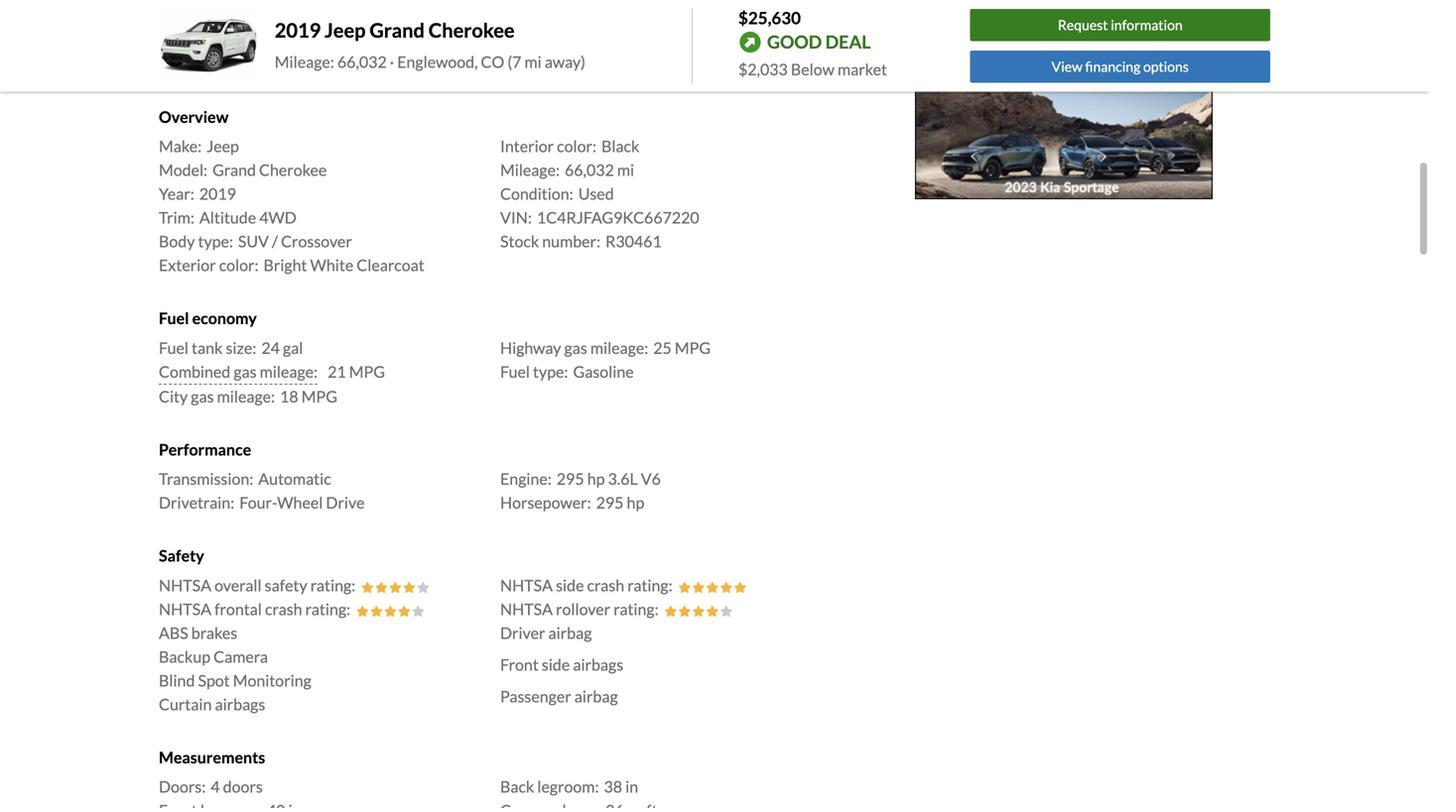 Task type: locate. For each thing, give the bounding box(es) containing it.
1 horizontal spatial airbags
[[573, 655, 623, 675]]

1 horizontal spatial cherokee
[[429, 18, 515, 42]]

color:
[[557, 137, 596, 156], [219, 256, 259, 275]]

view down request
[[1052, 58, 1083, 75]]

0 vertical spatial hp
[[587, 470, 605, 489]]

1 horizontal spatial color:
[[557, 137, 596, 156]]

back
[[500, 778, 534, 797]]

mileage: down interior
[[500, 160, 560, 180]]

fuel down highway
[[500, 362, 530, 382]]

0 vertical spatial grand
[[370, 18, 425, 42]]

cherokee up 'co'
[[429, 18, 515, 42]]

condition:
[[500, 184, 573, 204]]

0 horizontal spatial type:
[[198, 232, 233, 251]]

rating: up nhtsa rollover rating:
[[627, 576, 673, 595]]

rating: for nhtsa overall safety rating:
[[310, 576, 355, 595]]

doors: 4 doors
[[159, 778, 263, 797]]

body
[[159, 232, 195, 251]]

jeep inside make: jeep model: grand cherokee year: 2019 trim: altitude 4wd body type: suv / crossover exterior color: bright white clearcoat
[[207, 137, 239, 156]]

1 vertical spatial color:
[[219, 256, 259, 275]]

tank
[[192, 338, 223, 358]]

mpg inside highway gas mileage: 25 mpg fuel type: gasoline
[[675, 338, 711, 358]]

1 horizontal spatial grand
[[370, 18, 425, 42]]

airbags
[[573, 655, 623, 675], [215, 695, 265, 714]]

1 horizontal spatial 66,032
[[565, 160, 614, 180]]

financing up 'co'
[[452, 7, 515, 27]]

0 vertical spatial financing
[[452, 7, 515, 27]]

0 vertical spatial mpg
[[675, 338, 711, 358]]

1 horizontal spatial view financing options
[[1052, 58, 1189, 75]]

view financing options up 'co'
[[414, 7, 571, 27]]

1 horizontal spatial type:
[[533, 362, 568, 382]]

type: inside highway gas mileage: 25 mpg fuel type: gasoline
[[533, 362, 568, 382]]

rating: right 'rollover'
[[614, 600, 659, 619]]

0 horizontal spatial 2019
[[199, 184, 236, 204]]

safety
[[159, 546, 204, 566]]

0 vertical spatial fuel
[[159, 309, 189, 328]]

view financing options
[[414, 7, 571, 27], [1052, 58, 1189, 75]]

side for crash
[[556, 576, 584, 595]]

color: inside interior color: black mileage: 66,032 mi condition: used vin: 1c4rjfag9kc667220 stock number: r30461
[[557, 137, 596, 156]]

type: down highway
[[533, 362, 568, 382]]

gas down "size:"
[[234, 362, 257, 382]]

model:
[[159, 160, 208, 180]]

2019 up altitude
[[199, 184, 236, 204]]

airbag down nhtsa rollover rating:
[[548, 624, 592, 643]]

0 vertical spatial side
[[556, 576, 584, 595]]

co
[[481, 52, 504, 71]]

financing down request information button
[[1085, 58, 1141, 75]]

(7
[[508, 52, 521, 71]]

1 horizontal spatial view financing options button
[[970, 51, 1270, 83]]

gas down combined
[[191, 387, 214, 406]]

0 horizontal spatial view
[[414, 7, 449, 27]]

1 horizontal spatial options
[[1143, 58, 1189, 75]]

gal
[[283, 338, 303, 358]]

1 vertical spatial 66,032
[[565, 160, 614, 180]]

1 vertical spatial view financing options
[[1052, 58, 1189, 75]]

2019 jeep grand cherokee mileage: 66,032 · englewood, co (7 mi away)
[[275, 18, 586, 71]]

safety
[[265, 576, 307, 595]]

1 vertical spatial hp
[[627, 493, 644, 513]]

grand
[[370, 18, 425, 42], [212, 160, 256, 180]]

type: down altitude
[[198, 232, 233, 251]]

1 vertical spatial fuel
[[159, 338, 189, 358]]

fuel
[[159, 309, 189, 328], [159, 338, 189, 358], [500, 362, 530, 382]]

0 vertical spatial view
[[414, 7, 449, 27]]

2019 inside make: jeep model: grand cherokee year: 2019 trim: altitude 4wd body type: suv / crossover exterior color: bright white clearcoat
[[199, 184, 236, 204]]

curtain
[[159, 695, 212, 714]]

0 horizontal spatial crash
[[265, 600, 302, 619]]

0 horizontal spatial mi
[[525, 52, 542, 71]]

2 horizontal spatial gas
[[564, 338, 587, 358]]

view up the englewood,
[[414, 7, 449, 27]]

hp left 3.6l
[[587, 470, 605, 489]]

1 vertical spatial jeep
[[207, 137, 239, 156]]

side up passenger airbag
[[542, 655, 570, 675]]

1 vertical spatial 2019
[[199, 184, 236, 204]]

0 vertical spatial crash
[[587, 576, 624, 595]]

295
[[557, 470, 584, 489], [596, 493, 624, 513]]

$2,033 below market
[[738, 60, 887, 79]]

2 horizontal spatial mpg
[[675, 338, 711, 358]]

0 horizontal spatial 66,032
[[337, 52, 387, 71]]

1 vertical spatial airbag
[[574, 687, 618, 706]]

295 up "horsepower:"
[[557, 470, 584, 489]]

1 vertical spatial side
[[542, 655, 570, 675]]

nhtsa for nhtsa rollover rating:
[[500, 600, 553, 619]]

1 vertical spatial view
[[1052, 58, 1083, 75]]

view financing options button
[[394, 0, 591, 35], [970, 51, 1270, 83]]

mi right "(7"
[[525, 52, 542, 71]]

0 horizontal spatial airbags
[[215, 695, 265, 714]]

1 vertical spatial gas
[[234, 362, 257, 382]]

2 vertical spatial fuel
[[500, 362, 530, 382]]

vin:
[[500, 208, 532, 227]]

0 vertical spatial gas
[[564, 338, 587, 358]]

1 horizontal spatial mi
[[617, 160, 634, 180]]

crash for side
[[587, 576, 624, 595]]

2019 right 2019 jeep grand cherokee image
[[275, 18, 321, 42]]

fuel up combined
[[159, 338, 189, 358]]

fuel for fuel economy
[[159, 309, 189, 328]]

view
[[414, 7, 449, 27], [1052, 58, 1083, 75]]

66,032
[[337, 52, 387, 71], [565, 160, 614, 180]]

fuel for fuel tank size: 24 gal combined gas mileage: 21 mpg city gas mileage: 18 mpg
[[159, 338, 189, 358]]

1 vertical spatial mpg
[[349, 362, 385, 382]]

25
[[653, 338, 672, 358]]

crash up 'rollover'
[[587, 576, 624, 595]]

grand up ·
[[370, 18, 425, 42]]

white
[[310, 256, 354, 275]]

exterior
[[159, 256, 216, 275]]

passenger airbag
[[500, 687, 618, 706]]

color: left black
[[557, 137, 596, 156]]

1 vertical spatial financing
[[1085, 58, 1141, 75]]

cherokee up 4wd
[[259, 160, 327, 180]]

mi down black
[[617, 160, 634, 180]]

view financing options down request information button
[[1052, 58, 1189, 75]]

0 vertical spatial airbags
[[573, 655, 623, 675]]

away)
[[545, 52, 586, 71]]

66,032 left ·
[[337, 52, 387, 71]]

v6
[[641, 470, 661, 489]]

gas
[[564, 338, 587, 358], [234, 362, 257, 382], [191, 387, 214, 406]]

gas up gasoline
[[564, 338, 587, 358]]

nhtsa rollover rating:
[[500, 600, 659, 619]]

1 vertical spatial mi
[[617, 160, 634, 180]]

66,032 up "used"
[[565, 160, 614, 180]]

airbags down spot
[[215, 695, 265, 714]]

1 horizontal spatial mileage:
[[500, 160, 560, 180]]

jeep inside 2019 jeep grand cherokee mileage: 66,032 · englewood, co (7 mi away)
[[325, 18, 366, 42]]

options down information
[[1143, 58, 1189, 75]]

0 vertical spatial view financing options
[[414, 7, 571, 27]]

mileage: down gal at the top left of page
[[260, 362, 318, 382]]

38
[[604, 778, 622, 797]]

rating: down safety
[[305, 600, 350, 619]]

mpg right 21
[[349, 362, 385, 382]]

bright
[[264, 256, 307, 275]]

mileage: up gasoline
[[590, 338, 648, 358]]

1 vertical spatial grand
[[212, 160, 256, 180]]

transmission:
[[159, 470, 253, 489]]

backup
[[159, 647, 210, 667]]

engine: 295 hp 3.6l v6 horsepower: 295 hp
[[500, 470, 661, 513]]

0 vertical spatial cherokee
[[429, 18, 515, 42]]

0 vertical spatial mileage:
[[590, 338, 648, 358]]

1 vertical spatial airbags
[[215, 695, 265, 714]]

1 vertical spatial 295
[[596, 493, 624, 513]]

2 vertical spatial gas
[[191, 387, 214, 406]]

1 horizontal spatial crash
[[587, 576, 624, 595]]

0 horizontal spatial 295
[[557, 470, 584, 489]]

mileage: left ·
[[275, 52, 334, 71]]

mi
[[525, 52, 542, 71], [617, 160, 634, 180]]

fuel inside fuel tank size: 24 gal combined gas mileage: 21 mpg city gas mileage: 18 mpg
[[159, 338, 189, 358]]

0 horizontal spatial mpg
[[301, 387, 337, 406]]

nhtsa
[[159, 576, 211, 595], [500, 576, 553, 595], [159, 600, 211, 619], [500, 600, 553, 619]]

2019 inside 2019 jeep grand cherokee mileage: 66,032 · englewood, co (7 mi away)
[[275, 18, 321, 42]]

crash down safety
[[265, 600, 302, 619]]

options
[[519, 7, 571, 27], [1143, 58, 1189, 75]]

1 vertical spatial cherokee
[[259, 160, 327, 180]]

0 horizontal spatial mileage:
[[275, 52, 334, 71]]

type: inside make: jeep model: grand cherokee year: 2019 trim: altitude 4wd body type: suv / crossover exterior color: bright white clearcoat
[[198, 232, 233, 251]]

0 vertical spatial airbag
[[548, 624, 592, 643]]

airbags up passenger airbag
[[573, 655, 623, 675]]

drive
[[326, 493, 365, 513]]

rating: right safety
[[310, 576, 355, 595]]

2019
[[275, 18, 321, 42], [199, 184, 236, 204]]

0 vertical spatial options
[[519, 7, 571, 27]]

mileage:
[[275, 52, 334, 71], [500, 160, 560, 180]]

1 vertical spatial view financing options button
[[970, 51, 1270, 83]]

0 horizontal spatial gas
[[191, 387, 214, 406]]

transmission: automatic drivetrain: four-wheel drive
[[159, 470, 365, 513]]

jeep for grand
[[325, 18, 366, 42]]

0 vertical spatial type:
[[198, 232, 233, 251]]

1 horizontal spatial mpg
[[349, 362, 385, 382]]

hp down 3.6l
[[627, 493, 644, 513]]

2019 jeep grand cherokee image
[[159, 8, 259, 84]]

type:
[[198, 232, 233, 251], [533, 362, 568, 382]]

airbag
[[548, 624, 592, 643], [574, 687, 618, 706]]

color: down suv
[[219, 256, 259, 275]]

suv
[[238, 232, 269, 251]]

1 vertical spatial crash
[[265, 600, 302, 619]]

1 vertical spatial type:
[[533, 362, 568, 382]]

4wd
[[259, 208, 297, 227]]

1 horizontal spatial jeep
[[325, 18, 366, 42]]

mpg right the "18"
[[301, 387, 337, 406]]

airbags inside abs brakes backup camera blind spot monitoring curtain airbags
[[215, 695, 265, 714]]

view financing options button down request information button
[[970, 51, 1270, 83]]

0 horizontal spatial cherokee
[[259, 160, 327, 180]]

side up nhtsa rollover rating:
[[556, 576, 584, 595]]

0 vertical spatial jeep
[[325, 18, 366, 42]]

0 horizontal spatial color:
[[219, 256, 259, 275]]

color: inside make: jeep model: grand cherokee year: 2019 trim: altitude 4wd body type: suv / crossover exterior color: bright white clearcoat
[[219, 256, 259, 275]]

jeep
[[325, 18, 366, 42], [207, 137, 239, 156]]

financing
[[452, 7, 515, 27], [1085, 58, 1141, 75]]

1 vertical spatial mileage:
[[500, 160, 560, 180]]

1 horizontal spatial financing
[[1085, 58, 1141, 75]]

doors
[[223, 778, 263, 797]]

englewood,
[[397, 52, 478, 71]]

horsepower:
[[500, 493, 591, 513]]

crash for frontal
[[265, 600, 302, 619]]

1 vertical spatial options
[[1143, 58, 1189, 75]]

0 vertical spatial color:
[[557, 137, 596, 156]]

0 vertical spatial mileage:
[[275, 52, 334, 71]]

mi inside 2019 jeep grand cherokee mileage: 66,032 · englewood, co (7 mi away)
[[525, 52, 542, 71]]

0 vertical spatial 2019
[[275, 18, 321, 42]]

18
[[280, 387, 298, 406]]

mpg right 25
[[675, 338, 711, 358]]

trim:
[[159, 208, 194, 227]]

airbag down front side airbags on the bottom
[[574, 687, 618, 706]]

passenger
[[500, 687, 571, 706]]

four-
[[239, 493, 277, 513]]

options up away)
[[519, 7, 571, 27]]

295 down 3.6l
[[596, 493, 624, 513]]

0 horizontal spatial view financing options button
[[394, 0, 591, 35]]

make:
[[159, 137, 202, 156]]

view financing options button up 'co'
[[394, 0, 591, 35]]

0 vertical spatial mi
[[525, 52, 542, 71]]

$25,630
[[738, 7, 801, 28]]

rating:
[[310, 576, 355, 595], [627, 576, 673, 595], [305, 600, 350, 619], [614, 600, 659, 619]]

fuel left economy
[[159, 309, 189, 328]]

financing for the top view financing options button
[[452, 7, 515, 27]]

1 horizontal spatial 2019
[[275, 18, 321, 42]]

0 horizontal spatial options
[[519, 7, 571, 27]]

grand up altitude
[[212, 160, 256, 180]]

side
[[556, 576, 584, 595], [542, 655, 570, 675]]

mileage: left the "18"
[[217, 387, 275, 406]]

0 vertical spatial 66,032
[[337, 52, 387, 71]]

0 horizontal spatial financing
[[452, 7, 515, 27]]

mpg
[[675, 338, 711, 358], [349, 362, 385, 382], [301, 387, 337, 406]]

0 horizontal spatial grand
[[212, 160, 256, 180]]

0 horizontal spatial jeep
[[207, 137, 239, 156]]

airbag for driver airbag
[[548, 624, 592, 643]]



Task type: vqa. For each thing, say whether or not it's contained in the screenshot.
the leftmost the payment
no



Task type: describe. For each thing, give the bounding box(es) containing it.
1c4rjfag9kc667220
[[537, 208, 699, 227]]

request information
[[1058, 17, 1183, 33]]

frontal
[[214, 600, 262, 619]]

1 horizontal spatial 295
[[596, 493, 624, 513]]

deal
[[825, 31, 871, 53]]

1 horizontal spatial gas
[[234, 362, 257, 382]]

driver airbag
[[500, 624, 592, 643]]

nhtsa frontal crash rating:
[[159, 600, 350, 619]]

fuel tank size: 24 gal combined gas mileage: 21 mpg city gas mileage: 18 mpg
[[159, 338, 385, 406]]

performance
[[159, 440, 251, 459]]

rollover
[[556, 600, 611, 619]]

in
[[625, 778, 638, 797]]

66,032 inside interior color: black mileage: 66,032 mi condition: used vin: 1c4rjfag9kc667220 stock number: r30461
[[565, 160, 614, 180]]

nhtsa for nhtsa side crash rating:
[[500, 576, 553, 595]]

city
[[159, 387, 188, 406]]

r30461
[[605, 232, 662, 251]]

front
[[500, 655, 539, 675]]

wheel
[[277, 493, 323, 513]]

good deal
[[767, 31, 871, 53]]

camera
[[214, 647, 268, 667]]

measurements
[[159, 748, 265, 767]]

grand inside make: jeep model: grand cherokee year: 2019 trim: altitude 4wd body type: suv / crossover exterior color: bright white clearcoat
[[212, 160, 256, 180]]

nhtsa for nhtsa frontal crash rating:
[[159, 600, 211, 619]]

nhtsa overall safety rating:
[[159, 576, 355, 595]]

nhtsa for nhtsa overall safety rating:
[[159, 576, 211, 595]]

overview
[[159, 107, 229, 127]]

0 horizontal spatial view financing options
[[414, 7, 571, 27]]

gas inside highway gas mileage: 25 mpg fuel type: gasoline
[[564, 338, 587, 358]]

66,032 inside 2019 jeep grand cherokee mileage: 66,032 · englewood, co (7 mi away)
[[337, 52, 387, 71]]

number:
[[542, 232, 600, 251]]

altitude
[[199, 208, 256, 227]]

make: jeep model: grand cherokee year: 2019 trim: altitude 4wd body type: suv / crossover exterior color: bright white clearcoat
[[159, 137, 425, 275]]

cherokee inside 2019 jeep grand cherokee mileage: 66,032 · englewood, co (7 mi away)
[[429, 18, 515, 42]]

engine:
[[500, 470, 552, 489]]

jeep for model:
[[207, 137, 239, 156]]

rating: for nhtsa side crash rating:
[[627, 576, 673, 595]]

3.6l
[[608, 470, 638, 489]]

back legroom: 38 in
[[500, 778, 638, 797]]

stock
[[500, 232, 539, 251]]

information
[[1111, 17, 1183, 33]]

21
[[328, 362, 346, 382]]

0 vertical spatial view financing options button
[[394, 0, 591, 35]]

mileage: inside interior color: black mileage: 66,032 mi condition: used vin: 1c4rjfag9kc667220 stock number: r30461
[[500, 160, 560, 180]]

0 horizontal spatial hp
[[587, 470, 605, 489]]

good
[[767, 31, 822, 53]]

request information button
[[970, 9, 1270, 41]]

combined
[[159, 362, 231, 382]]

rating: for nhtsa frontal crash rating:
[[305, 600, 350, 619]]

fuel economy
[[159, 309, 257, 328]]

crossover
[[281, 232, 352, 251]]

size:
[[226, 338, 256, 358]]

1 horizontal spatial view
[[1052, 58, 1083, 75]]

automatic
[[258, 470, 331, 489]]

·
[[390, 52, 394, 71]]

1 horizontal spatial hp
[[627, 493, 644, 513]]

year:
[[159, 184, 194, 204]]

airbag for passenger airbag
[[574, 687, 618, 706]]

request
[[1058, 17, 1108, 33]]

economy
[[192, 309, 257, 328]]

spot
[[198, 671, 230, 691]]

abs brakes backup camera blind spot monitoring curtain airbags
[[159, 624, 311, 714]]

financing for the rightmost view financing options button
[[1085, 58, 1141, 75]]

below
[[791, 60, 835, 79]]

drivetrain:
[[159, 493, 234, 513]]

mileage: inside 2019 jeep grand cherokee mileage: 66,032 · englewood, co (7 mi away)
[[275, 52, 334, 71]]

highway
[[500, 338, 561, 358]]

mileage: inside highway gas mileage: 25 mpg fuel type: gasoline
[[590, 338, 648, 358]]

2 vertical spatial mileage:
[[217, 387, 275, 406]]

used
[[578, 184, 614, 204]]

fuel inside highway gas mileage: 25 mpg fuel type: gasoline
[[500, 362, 530, 382]]

cherokee inside make: jeep model: grand cherokee year: 2019 trim: altitude 4wd body type: suv / crossover exterior color: bright white clearcoat
[[259, 160, 327, 180]]

highway gas mileage: 25 mpg fuel type: gasoline
[[500, 338, 711, 382]]

monitoring
[[233, 671, 311, 691]]

blind
[[159, 671, 195, 691]]

overall
[[214, 576, 262, 595]]

2 vertical spatial mpg
[[301, 387, 337, 406]]

doors:
[[159, 778, 206, 797]]

/
[[272, 232, 278, 251]]

nhtsa side crash rating:
[[500, 576, 673, 595]]

side for airbags
[[542, 655, 570, 675]]

black
[[601, 137, 640, 156]]

mi inside interior color: black mileage: 66,032 mi condition: used vin: 1c4rjfag9kc667220 stock number: r30461
[[617, 160, 634, 180]]

4
[[211, 778, 220, 797]]

grand inside 2019 jeep grand cherokee mileage: 66,032 · englewood, co (7 mi away)
[[370, 18, 425, 42]]

advertisement region
[[915, 0, 1213, 199]]

interior
[[500, 137, 554, 156]]

24
[[261, 338, 280, 358]]

0 vertical spatial 295
[[557, 470, 584, 489]]

$2,033
[[738, 60, 788, 79]]

clearcoat
[[357, 256, 425, 275]]

driver
[[500, 624, 545, 643]]

1 vertical spatial mileage:
[[260, 362, 318, 382]]

legroom:
[[537, 778, 599, 797]]

front side airbags
[[500, 655, 623, 675]]

market
[[838, 60, 887, 79]]

interior color: black mileage: 66,032 mi condition: used vin: 1c4rjfag9kc667220 stock number: r30461
[[500, 137, 699, 251]]

abs
[[159, 624, 188, 643]]



